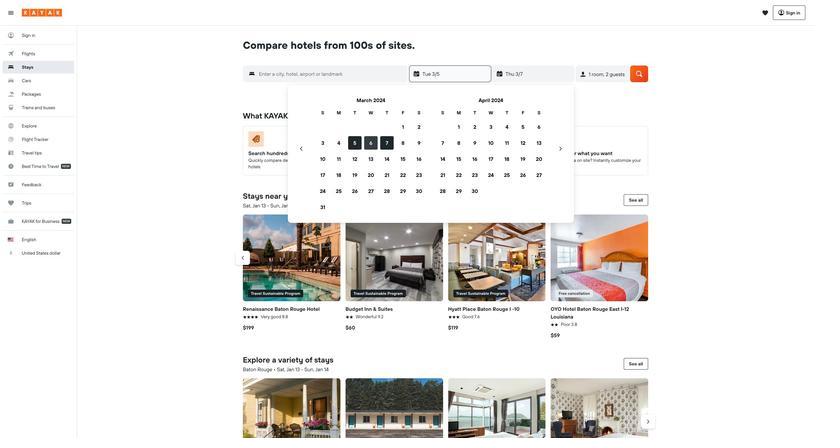 Task type: describe. For each thing, give the bounding box(es) containing it.
united states (english) image
[[8, 238, 13, 242]]

back image
[[240, 255, 246, 261]]

inn element
[[551, 378, 649, 438]]

Enter a city, hotel, airport or landmark text field
[[255, 69, 408, 78]]

bed & breakfast element
[[243, 378, 341, 438]]

1 grid from the left
[[315, 93, 427, 215]]

2 grid from the left
[[435, 93, 548, 215]]



Task type: locate. For each thing, give the bounding box(es) containing it.
stays near you carousel region
[[236, 212, 651, 342]]

motel element
[[346, 378, 443, 438]]

renaissance baton rouge hotel element
[[243, 215, 341, 301]]

hotel element
[[449, 378, 546, 438]]

0 horizontal spatial grid
[[315, 93, 427, 215]]

budget inn & suites element
[[346, 215, 443, 301]]

row
[[315, 109, 427, 116], [435, 109, 548, 116], [315, 119, 427, 135], [435, 119, 548, 135], [315, 135, 427, 151], [435, 135, 548, 151], [315, 151, 427, 167], [435, 151, 548, 167], [315, 167, 427, 183], [435, 167, 548, 183], [315, 183, 427, 199], [435, 183, 548, 199]]

explore a variety of stays carousel region
[[241, 376, 656, 438]]

previous month image
[[298, 145, 305, 152]]

forward image
[[646, 419, 652, 425]]

oyo hotel baton rouge east i-12 louisiana element
[[551, 215, 649, 301]]

navigation menu image
[[8, 9, 14, 16]]

figure
[[249, 131, 333, 149], [351, 131, 435, 149], [454, 131, 538, 149], [557, 131, 641, 149], [243, 215, 341, 301], [346, 215, 443, 301], [449, 215, 546, 301], [551, 215, 649, 301]]

grid
[[315, 93, 427, 215], [435, 93, 548, 215]]

start date calendar input element
[[296, 93, 567, 215]]

None search field
[[234, 51, 658, 95]]

next month image
[[558, 145, 564, 152]]

hyatt place baton rouge i -10 element
[[449, 215, 546, 301]]

1 horizontal spatial grid
[[435, 93, 548, 215]]



Task type: vqa. For each thing, say whether or not it's contained in the screenshot.
Springhill Suites Seattle Downtown element on the bottom left
no



